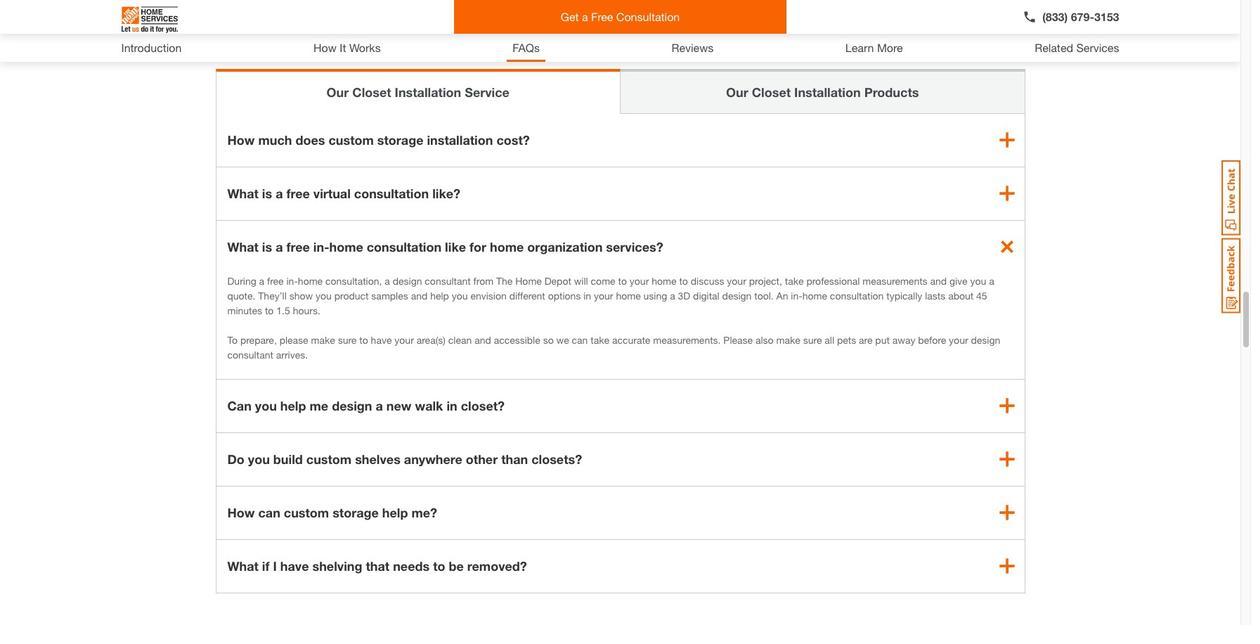 Task type: vqa. For each thing, say whether or not it's contained in the screenshot.
left Closet
yes



Task type: describe. For each thing, give the bounding box(es) containing it.
3d
[[678, 289, 691, 301]]

also
[[756, 334, 774, 346]]

the
[[496, 275, 513, 287]]

to inside to prepare, please make sure to have your area(s) clean and accessible so we can take accurate measurements. please also make sure all pets are put away before your design consultant arrives.
[[360, 334, 368, 346]]

home
[[516, 275, 542, 287]]

you right can
[[255, 398, 277, 413]]

2 sure from the left
[[804, 334, 822, 346]]

2 vertical spatial custom
[[284, 505, 329, 520]]

consultation,
[[326, 275, 382, 287]]

design inside to prepare, please make sure to have your area(s) clean and accessible so we can take accurate measurements. please also make sure all pets are put away before your design consultant arrives.
[[971, 334, 1001, 346]]

0 horizontal spatial and
[[411, 289, 428, 301]]

new
[[387, 398, 412, 413]]

learn more
[[846, 41, 903, 54]]

can you help me design a new walk in closet?
[[227, 398, 505, 413]]

me
[[310, 398, 329, 413]]

clean
[[449, 334, 472, 346]]

an
[[777, 289, 789, 301]]

frequently
[[470, 13, 583, 40]]

introduction
[[121, 41, 182, 54]]

lasts
[[926, 289, 946, 301]]

project,
[[749, 275, 783, 287]]

consultation inside during a free in-home consultation, a design consultant from the home depot will come to your home to discuss your project, take professional measurements and give you a quote. they'll show you product samples and help you envision different options in your home using a 3d digital design tool. an in-home consultation typically lasts about 45 minutes to 1.5 hours.
[[830, 289, 884, 301]]

(833) 679-3153
[[1043, 10, 1120, 23]]

live chat image
[[1222, 160, 1241, 236]]

your up using on the right top
[[630, 275, 649, 287]]

samples
[[372, 289, 408, 301]]

about
[[949, 289, 974, 301]]

how can custom storage help me?
[[227, 505, 437, 520]]

how for how can custom storage help me?
[[227, 505, 255, 520]]

pets
[[837, 334, 857, 346]]

home up consultation,
[[329, 239, 363, 254]]

closets?
[[532, 451, 582, 467]]

1 horizontal spatial in-
[[314, 239, 329, 254]]

installation for products
[[795, 84, 861, 100]]

services?
[[606, 239, 664, 254]]

give
[[950, 275, 968, 287]]

free inside during a free in-home consultation, a design consultant from the home depot will come to your home to discuss your project, take professional measurements and give you a quote. they'll show you product samples and help you envision different options in your home using a 3d digital design tool. an in-home consultation typically lasts about 45 minutes to 1.5 hours.
[[267, 275, 284, 287]]

home left using on the right top
[[616, 289, 641, 301]]

questions
[[663, 13, 771, 40]]

2 vertical spatial help
[[382, 505, 408, 520]]

feedback link image
[[1222, 238, 1241, 314]]

accessible
[[494, 334, 541, 346]]

learn
[[846, 41, 874, 54]]

digital
[[693, 289, 720, 301]]

(833)
[[1043, 10, 1068, 23]]

you right show
[[316, 289, 332, 301]]

get a free consultation button
[[454, 0, 787, 34]]

does
[[296, 132, 325, 147]]

0 horizontal spatial have
[[280, 558, 309, 574]]

needs
[[393, 558, 430, 574]]

walk
[[415, 398, 443, 413]]

is for what is a free in-home consultation like for home organization services?
[[262, 239, 272, 254]]

can inside to prepare, please make sure to have your area(s) clean and accessible so we can take accurate measurements. please also make sure all pets are put away before your design consultant arrives.
[[572, 334, 588, 346]]

2 make from the left
[[777, 334, 801, 346]]

cost?
[[497, 132, 530, 147]]

during
[[227, 275, 256, 287]]

will
[[574, 275, 588, 287]]

what is a free in-home consultation like for home organization services?
[[227, 239, 664, 254]]

to left 1.5
[[265, 304, 274, 316]]

home down professional
[[803, 289, 828, 301]]

(833) 679-3153 link
[[1023, 8, 1120, 25]]

do you build custom shelves anywhere other than closets?
[[227, 451, 582, 467]]

1.5
[[277, 304, 290, 316]]

shelving
[[313, 558, 363, 574]]

it
[[340, 41, 346, 54]]

our closet installation products
[[726, 84, 919, 100]]

get
[[561, 10, 579, 23]]

take inside during a free in-home consultation, a design consultant from the home depot will come to your home to discuss your project, take professional measurements and give you a quote. they'll show you product samples and help you envision different options in your home using a 3d digital design tool. an in-home consultation typically lasts about 45 minutes to 1.5 hours.
[[785, 275, 804, 287]]

0 vertical spatial consultation
[[354, 185, 429, 201]]

1 vertical spatial storage
[[333, 505, 379, 520]]

arrives.
[[276, 349, 308, 361]]

minutes
[[227, 304, 262, 316]]

can
[[227, 398, 252, 413]]

me?
[[412, 505, 437, 520]]

what for what if i have shelving that needs to be removed?
[[227, 558, 259, 574]]

do it for you logo image
[[121, 1, 178, 39]]

free
[[591, 10, 613, 23]]

consultation
[[617, 10, 680, 23]]

design up the samples
[[393, 275, 422, 287]]

virtual
[[314, 185, 351, 201]]

related services
[[1035, 41, 1120, 54]]

that
[[366, 558, 390, 574]]

what if i have shelving that needs to be removed?
[[227, 558, 527, 574]]

how much does custom storage installation cost?
[[227, 132, 530, 147]]

removed?
[[468, 558, 527, 574]]

from
[[474, 275, 494, 287]]

tool.
[[755, 289, 774, 301]]

home up show
[[298, 275, 323, 287]]

consultant inside during a free in-home consultation, a design consultant from the home depot will come to your home to discuss your project, take professional measurements and give you a quote. they'll show you product samples and help you envision different options in your home using a 3d digital design tool. an in-home consultation typically lasts about 45 minutes to 1.5 hours.
[[425, 275, 471, 287]]

using
[[644, 289, 668, 301]]

our closet installation service
[[327, 84, 510, 100]]

please
[[724, 334, 753, 346]]

to prepare, please make sure to have your area(s) clean and accessible so we can take accurate measurements. please also make sure all pets are put away before your design consultant arrives.
[[227, 334, 1001, 361]]

asked
[[589, 13, 656, 40]]

you right do
[[248, 451, 270, 467]]

measurements.
[[653, 334, 721, 346]]

closet for our closet installation products
[[752, 84, 791, 100]]

0 horizontal spatial help
[[280, 398, 306, 413]]

if
[[262, 558, 270, 574]]

your left area(s)
[[395, 334, 414, 346]]

1 vertical spatial in
[[447, 398, 458, 413]]

area(s)
[[417, 334, 446, 346]]

different
[[510, 289, 546, 301]]

for
[[470, 239, 487, 254]]

product
[[335, 289, 369, 301]]

have inside to prepare, please make sure to have your area(s) clean and accessible so we can take accurate measurements. please also make sure all pets are put away before your design consultant arrives.
[[371, 334, 392, 346]]



Task type: locate. For each thing, give the bounding box(es) containing it.
consultation down professional
[[830, 289, 884, 301]]

faqs
[[513, 41, 540, 54]]

custom right the does
[[329, 132, 374, 147]]

during a free in-home consultation, a design consultant from the home depot will come to your home to discuss your project, take professional measurements and give you a quote. they'll show you product samples and help you envision different options in your home using a 3d digital design tool. an in-home consultation typically lasts about 45 minutes to 1.5 hours.
[[227, 275, 995, 316]]

in- up show
[[287, 275, 298, 287]]

1 horizontal spatial make
[[777, 334, 801, 346]]

in right walk
[[447, 398, 458, 413]]

storage
[[377, 132, 424, 147], [333, 505, 379, 520]]

consultant inside to prepare, please make sure to have your area(s) clean and accessible so we can take accurate measurements. please also make sure all pets are put away before your design consultant arrives.
[[227, 349, 273, 361]]

and
[[931, 275, 947, 287], [411, 289, 428, 301], [475, 334, 491, 346]]

put
[[876, 334, 890, 346]]

professional
[[807, 275, 860, 287]]

how down do
[[227, 505, 255, 520]]

and up lasts
[[931, 275, 947, 287]]

installation
[[427, 132, 493, 147]]

1 our from the left
[[327, 84, 349, 100]]

0 horizontal spatial make
[[311, 334, 335, 346]]

much
[[258, 132, 292, 147]]

0 vertical spatial what
[[227, 185, 259, 201]]

1 sure from the left
[[338, 334, 357, 346]]

2 vertical spatial consultation
[[830, 289, 884, 301]]

your left project,
[[727, 275, 747, 287]]

1 make from the left
[[311, 334, 335, 346]]

to
[[618, 275, 627, 287], [680, 275, 688, 287], [265, 304, 274, 316], [360, 334, 368, 346], [433, 558, 445, 574]]

1 installation from the left
[[395, 84, 461, 100]]

0 vertical spatial can
[[572, 334, 588, 346]]

1 vertical spatial have
[[280, 558, 309, 574]]

3 what from the top
[[227, 558, 259, 574]]

to
[[227, 334, 238, 346]]

storage up 'shelving'
[[333, 505, 379, 520]]

closet
[[353, 84, 391, 100], [752, 84, 791, 100]]

you
[[971, 275, 987, 287], [316, 289, 332, 301], [452, 289, 468, 301], [255, 398, 277, 413], [248, 451, 270, 467]]

design down 45
[[971, 334, 1001, 346]]

shelves
[[355, 451, 401, 467]]

free for in-
[[287, 239, 310, 254]]

in- up consultation,
[[314, 239, 329, 254]]

installation down learn
[[795, 84, 861, 100]]

1 closet from the left
[[353, 84, 391, 100]]

0 horizontal spatial can
[[258, 505, 280, 520]]

0 vertical spatial consultant
[[425, 275, 471, 287]]

2 horizontal spatial in-
[[791, 289, 803, 301]]

envision
[[471, 289, 507, 301]]

and inside to prepare, please make sure to have your area(s) clean and accessible so we can take accurate measurements. please also make sure all pets are put away before your design consultant arrives.
[[475, 334, 491, 346]]

1 horizontal spatial and
[[475, 334, 491, 346]]

anywhere
[[404, 451, 463, 467]]

1 vertical spatial what
[[227, 239, 259, 254]]

0 vertical spatial have
[[371, 334, 392, 346]]

custom for build
[[306, 451, 352, 467]]

your down come
[[594, 289, 614, 301]]

0 vertical spatial in
[[584, 289, 591, 301]]

free up they'll at the top left
[[267, 275, 284, 287]]

2 closet from the left
[[752, 84, 791, 100]]

so
[[543, 334, 554, 346]]

how for how it works
[[314, 41, 337, 54]]

our down 'questions'
[[726, 84, 749, 100]]

1 what from the top
[[227, 185, 259, 201]]

can right we
[[572, 334, 588, 346]]

0 horizontal spatial take
[[591, 334, 610, 346]]

consultation
[[354, 185, 429, 201], [367, 239, 442, 254], [830, 289, 884, 301]]

1 horizontal spatial help
[[382, 505, 408, 520]]

1 vertical spatial take
[[591, 334, 610, 346]]

custom down the build
[[284, 505, 329, 520]]

0 horizontal spatial in
[[447, 398, 458, 413]]

in
[[584, 289, 591, 301], [447, 398, 458, 413]]

1 vertical spatial how
[[227, 132, 255, 147]]

home
[[329, 239, 363, 254], [490, 239, 524, 254], [298, 275, 323, 287], [652, 275, 677, 287], [616, 289, 641, 301], [803, 289, 828, 301]]

3153
[[1095, 10, 1120, 23]]

show
[[289, 289, 313, 301]]

2 vertical spatial in-
[[791, 289, 803, 301]]

take
[[785, 275, 804, 287], [591, 334, 610, 346]]

prepare,
[[240, 334, 277, 346]]

options
[[548, 289, 581, 301]]

1 vertical spatial consultation
[[367, 239, 442, 254]]

sure down product
[[338, 334, 357, 346]]

are
[[859, 334, 873, 346]]

before
[[919, 334, 947, 346]]

how it works
[[314, 41, 381, 54]]

0 horizontal spatial in-
[[287, 275, 298, 287]]

quote.
[[227, 289, 256, 301]]

what is a free virtual consultation like?
[[227, 185, 461, 201]]

measurements
[[863, 275, 928, 287]]

how
[[314, 41, 337, 54], [227, 132, 255, 147], [227, 505, 255, 520]]

we
[[557, 334, 569, 346]]

to right come
[[618, 275, 627, 287]]

1 horizontal spatial take
[[785, 275, 804, 287]]

your right before
[[949, 334, 969, 346]]

1 vertical spatial can
[[258, 505, 280, 520]]

1 horizontal spatial installation
[[795, 84, 861, 100]]

1 horizontal spatial closet
[[752, 84, 791, 100]]

1 vertical spatial consultant
[[227, 349, 273, 361]]

0 horizontal spatial closet
[[353, 84, 391, 100]]

be
[[449, 558, 464, 574]]

works
[[349, 41, 381, 54]]

679-
[[1071, 10, 1095, 23]]

typically
[[887, 289, 923, 301]]

1 horizontal spatial sure
[[804, 334, 822, 346]]

how left much
[[227, 132, 255, 147]]

1 vertical spatial free
[[287, 239, 310, 254]]

they'll
[[258, 289, 287, 301]]

to up 3d
[[680, 275, 688, 287]]

consultant down what is a free in-home consultation like for home organization services?
[[425, 275, 471, 287]]

0 horizontal spatial consultant
[[227, 349, 273, 361]]

0 vertical spatial in-
[[314, 239, 329, 254]]

custom for does
[[329, 132, 374, 147]]

you up 45
[[971, 275, 987, 287]]

2 vertical spatial free
[[267, 275, 284, 287]]

home up using on the right top
[[652, 275, 677, 287]]

frequently asked questions
[[470, 13, 771, 40]]

consultant
[[425, 275, 471, 287], [227, 349, 273, 361]]

take up an
[[785, 275, 804, 287]]

in- right an
[[791, 289, 803, 301]]

all
[[825, 334, 835, 346]]

2 vertical spatial how
[[227, 505, 255, 520]]

help up area(s)
[[430, 289, 449, 301]]

1 horizontal spatial in
[[584, 289, 591, 301]]

and right the samples
[[411, 289, 428, 301]]

1 vertical spatial is
[[262, 239, 272, 254]]

1 horizontal spatial have
[[371, 334, 392, 346]]

0 vertical spatial take
[[785, 275, 804, 287]]

is
[[262, 185, 272, 201], [262, 239, 272, 254]]

to left be at the bottom left of page
[[433, 558, 445, 574]]

consultation up the samples
[[367, 239, 442, 254]]

like
[[445, 239, 466, 254]]

custom right the build
[[306, 451, 352, 467]]

what for what is a free virtual consultation like?
[[227, 185, 259, 201]]

do
[[227, 451, 245, 467]]

0 vertical spatial custom
[[329, 132, 374, 147]]

1 is from the top
[[262, 185, 272, 201]]

2 installation from the left
[[795, 84, 861, 100]]

reviews
[[672, 41, 714, 54]]

free left "virtual"
[[287, 185, 310, 201]]

related
[[1035, 41, 1074, 54]]

organization
[[528, 239, 603, 254]]

1 horizontal spatial our
[[726, 84, 749, 100]]

1 vertical spatial and
[[411, 289, 428, 301]]

is for what is a free virtual consultation like?
[[262, 185, 272, 201]]

design right me
[[332, 398, 372, 413]]

service
[[465, 84, 510, 100]]

please
[[280, 334, 308, 346]]

2 our from the left
[[726, 84, 749, 100]]

discuss
[[691, 275, 725, 287]]

1 vertical spatial help
[[280, 398, 306, 413]]

2 what from the top
[[227, 239, 259, 254]]

sure left all
[[804, 334, 822, 346]]

consultant down prepare,
[[227, 349, 273, 361]]

0 vertical spatial storage
[[377, 132, 424, 147]]

have right i
[[280, 558, 309, 574]]

in down will
[[584, 289, 591, 301]]

help left me?
[[382, 505, 408, 520]]

more
[[878, 41, 903, 54]]

have down the samples
[[371, 334, 392, 346]]

closet for our closet installation service
[[353, 84, 391, 100]]

design left tool.
[[723, 289, 752, 301]]

what down much
[[227, 185, 259, 201]]

i
[[273, 558, 277, 574]]

in inside during a free in-home consultation, a design consultant from the home depot will come to your home to discuss your project, take professional measurements and give you a quote. they'll show you product samples and help you envision different options in your home using a 3d digital design tool. an in-home consultation typically lasts about 45 minutes to 1.5 hours.
[[584, 289, 591, 301]]

take inside to prepare, please make sure to have your area(s) clean and accessible so we can take accurate measurements. please also make sure all pets are put away before your design consultant arrives.
[[591, 334, 610, 346]]

free for virtual
[[287, 185, 310, 201]]

our down it at the left top of page
[[327, 84, 349, 100]]

your
[[630, 275, 649, 287], [727, 275, 747, 287], [594, 289, 614, 301], [395, 334, 414, 346], [949, 334, 969, 346]]

can
[[572, 334, 588, 346], [258, 505, 280, 520]]

free up show
[[287, 239, 310, 254]]

what for what is a free in-home consultation like for home organization services?
[[227, 239, 259, 254]]

hours.
[[293, 304, 321, 316]]

2 is from the top
[[262, 239, 272, 254]]

get a free consultation
[[561, 10, 680, 23]]

installation for service
[[395, 84, 461, 100]]

take left accurate
[[591, 334, 610, 346]]

what up during
[[227, 239, 259, 254]]

2 vertical spatial what
[[227, 558, 259, 574]]

1 vertical spatial in-
[[287, 275, 298, 287]]

make right also
[[777, 334, 801, 346]]

accurate
[[612, 334, 651, 346]]

is up they'll at the top left
[[262, 239, 272, 254]]

in-
[[314, 239, 329, 254], [287, 275, 298, 287], [791, 289, 803, 301]]

1 horizontal spatial consultant
[[425, 275, 471, 287]]

1 horizontal spatial can
[[572, 334, 588, 346]]

how left it at the left top of page
[[314, 41, 337, 54]]

2 vertical spatial and
[[475, 334, 491, 346]]

to down product
[[360, 334, 368, 346]]

services
[[1077, 41, 1120, 54]]

1 vertical spatial custom
[[306, 451, 352, 467]]

0 vertical spatial help
[[430, 289, 449, 301]]

0 vertical spatial free
[[287, 185, 310, 201]]

our for our closet installation service
[[327, 84, 349, 100]]

like?
[[433, 185, 461, 201]]

and right clean
[[475, 334, 491, 346]]

how for how much does custom storage installation cost?
[[227, 132, 255, 147]]

0 horizontal spatial installation
[[395, 84, 461, 100]]

45
[[977, 289, 988, 301]]

you left envision
[[452, 289, 468, 301]]

have
[[371, 334, 392, 346], [280, 558, 309, 574]]

can up if
[[258, 505, 280, 520]]

free
[[287, 185, 310, 201], [287, 239, 310, 254], [267, 275, 284, 287]]

make right please
[[311, 334, 335, 346]]

2 horizontal spatial help
[[430, 289, 449, 301]]

0 vertical spatial how
[[314, 41, 337, 54]]

home right for
[[490, 239, 524, 254]]

help inside during a free in-home consultation, a design consultant from the home depot will come to your home to discuss your project, take professional measurements and give you a quote. they'll show you product samples and help you envision different options in your home using a 3d digital design tool. an in-home consultation typically lasts about 45 minutes to 1.5 hours.
[[430, 289, 449, 301]]

away
[[893, 334, 916, 346]]

is down much
[[262, 185, 272, 201]]

0 horizontal spatial our
[[327, 84, 349, 100]]

0 vertical spatial and
[[931, 275, 947, 287]]

come
[[591, 275, 616, 287]]

0 vertical spatial is
[[262, 185, 272, 201]]

2 horizontal spatial and
[[931, 275, 947, 287]]

0 horizontal spatial sure
[[338, 334, 357, 346]]

a inside button
[[582, 10, 588, 23]]

our for our closet installation products
[[726, 84, 749, 100]]

consultation left like?
[[354, 185, 429, 201]]

help left me
[[280, 398, 306, 413]]

what left if
[[227, 558, 259, 574]]

closet?
[[461, 398, 505, 413]]

storage down our closet installation service
[[377, 132, 424, 147]]

installation up "installation"
[[395, 84, 461, 100]]

other
[[466, 451, 498, 467]]



